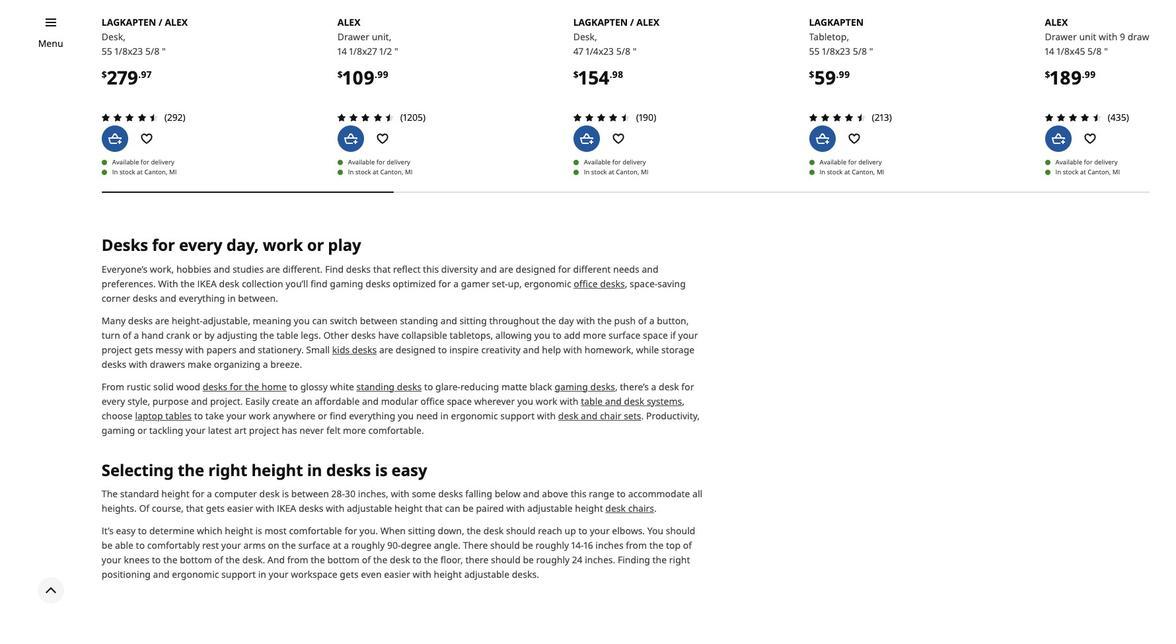 Task type: locate. For each thing, give the bounding box(es) containing it.
there
[[463, 540, 488, 552]]

1 horizontal spatial 99
[[839, 68, 850, 80]]

2 5/8 from the left
[[616, 45, 631, 57]]

, inside , space-saving corner desks and everything in between.
[[625, 277, 628, 290]]

laptop
[[135, 410, 163, 422]]

0 vertical spatial is
[[375, 459, 388, 481]]

3 in from the left
[[584, 168, 590, 176]]

1 / from the left
[[159, 16, 162, 28]]

3 available from the left
[[584, 158, 611, 166]]

desk, inside lagkapten / alex desk, 55 1/8x23 5/8 "
[[102, 30, 126, 43]]

1 vertical spatial gaming
[[555, 381, 588, 393]]

mi for 279
[[169, 168, 177, 176]]

top
[[666, 540, 681, 552]]

2 vertical spatial ergonomic
[[172, 569, 219, 581]]

" inside lagkapten tabletop, 55 1/8x23 5/8 "
[[870, 45, 873, 57]]

99 for 109
[[377, 68, 389, 80]]

studies
[[233, 263, 264, 276]]

set-
[[492, 277, 508, 290]]

1 drawer from the left
[[338, 30, 369, 43]]

stock for 109
[[356, 168, 371, 176]]

for left 'you.'
[[345, 525, 357, 538]]

in inside it's easy to determine which height is most comfortable for you. when sitting down, the desk should reach up to your elbows. you should be able to comfortably rest your arms on the surface at a roughly 90-degree angle. there should be roughly 14-16 inches from the top of your knees to the bottom of the desk. and from the bottom of the desk to the floor, there should be roughly 24 inches. finding the right positioning and ergonomic support in your workspace gets even easier with height adjustable desks.
[[258, 569, 266, 581]]

drawer inside alex drawer unit, 14 1/8x27 1/2 "
[[338, 30, 369, 43]]

1 horizontal spatial bottom
[[327, 554, 360, 567]]

5 $ from the left
[[1045, 68, 1051, 80]]

and inside , space-saving corner desks and everything in between.
[[160, 292, 176, 305]]

ikea inside the standard height for a computer desk is between 28-30 inches, with some desks falling below and above this range to accommodate all heights. of course, that gets easier with ikea desks with adjustable height that can be paired with adjustable height
[[277, 503, 296, 515]]

. inside $ 59 . 99
[[836, 68, 839, 80]]

. inside $ 109 . 99
[[375, 68, 377, 80]]

0 vertical spatial every
[[179, 234, 223, 256]]

alex inside alex drawer unit with 9 drawers, 14 1/8x45 5/8 "
[[1045, 16, 1068, 28]]

4 available from the left
[[820, 158, 847, 166]]

0 horizontal spatial ergonomic
[[172, 569, 219, 581]]

2 / from the left
[[630, 16, 634, 28]]

0 vertical spatial sitting
[[460, 314, 487, 327]]

2 vertical spatial work
[[249, 410, 270, 422]]

0 vertical spatial ergonomic
[[524, 277, 571, 290]]

0 horizontal spatial easy
[[116, 525, 136, 538]]

1 horizontal spatial easier
[[384, 569, 410, 581]]

a inside the everyone's work, hobbies and studies are different. find desks that reflect this diversity and are designed for different needs and preferences. with the ikea desk collection you'll find gaming desks optimized for a gamer set-up, ergonomic
[[454, 277, 459, 290]]

are inside are designed to inspire creativity and help with homework, while storage desks with drawers make organizing a breeze.
[[379, 344, 393, 356]]

3 5/8 from the left
[[853, 45, 867, 57]]

4 delivery from the left
[[859, 158, 882, 166]]

support
[[501, 410, 535, 422], [221, 569, 256, 581]]

unit,
[[372, 30, 392, 43]]

find
[[325, 263, 344, 276]]

lagkapten for 279
[[102, 16, 156, 28]]

purpose
[[153, 395, 189, 408]]

2 in from the left
[[348, 168, 354, 176]]

3 99 from the left
[[1085, 68, 1096, 80]]

1 vertical spatial standing
[[357, 381, 395, 393]]

glare-
[[436, 381, 461, 393]]

2 lagkapten from the left
[[574, 16, 628, 28]]

" inside lagkapten / alex desk, 55 1/8x23 5/8 "
[[162, 45, 166, 57]]

ergonomic inside it's easy to determine which height is most comfortable for you. when sitting down, the desk should reach up to your elbows. you should be able to comfortably rest your arms on the surface at a roughly 90-degree angle. there should be roughly 14-16 inches from the top of your knees to the bottom of the desk. and from the bottom of the desk to the floor, there should be roughly 24 inches. finding the right positioning and ergonomic support in your workspace gets even easier with height adjustable desks.
[[172, 569, 219, 581]]

0 horizontal spatial 99
[[377, 68, 389, 80]]

4 5/8 from the left
[[1088, 45, 1102, 57]]

$ for 189
[[1045, 68, 1051, 80]]

1 horizontal spatial adjustable
[[464, 569, 510, 581]]

menu button
[[38, 36, 63, 51]]

1 vertical spatial space
[[447, 395, 472, 408]]

99 right 189
[[1085, 68, 1096, 80]]

1 horizontal spatial find
[[330, 410, 347, 422]]

1 vertical spatial this
[[571, 488, 587, 501]]

desk down there's
[[624, 395, 645, 408]]

1/8x23 inside lagkapten / alex desk, 55 1/8x23 5/8 "
[[115, 45, 143, 57]]

2 available from the left
[[348, 158, 375, 166]]

4 canton, from the left
[[852, 168, 875, 176]]

rustic
[[127, 381, 151, 393]]

3 mi from the left
[[641, 168, 649, 176]]

1 desk, from the left
[[102, 30, 126, 43]]

at for 109
[[373, 168, 379, 176]]

can inside the standard height for a computer desk is between 28-30 inches, with some desks falling below and above this range to accommodate all heights. of course, that gets easier with ikea desks with adjustable height that can be paired with adjustable height
[[445, 503, 460, 515]]

. for 154
[[610, 68, 612, 80]]

gets left even
[[340, 569, 359, 581]]

1 horizontal spatial that
[[373, 263, 391, 276]]

hobbies
[[176, 263, 211, 276]]

1 horizontal spatial gets
[[206, 503, 225, 515]]

your up inches
[[590, 525, 610, 538]]

3 in stock at canton, mi from the left
[[584, 168, 649, 176]]

delivery for 189
[[1095, 158, 1118, 166]]

1 horizontal spatial lagkapten
[[574, 16, 628, 28]]

and down with on the left top of the page
[[160, 292, 176, 305]]

for
[[141, 158, 149, 166], [377, 158, 385, 166], [613, 158, 621, 166], [848, 158, 857, 166], [1084, 158, 1093, 166], [152, 234, 175, 256], [558, 263, 571, 276], [439, 277, 451, 290], [230, 381, 243, 393], [682, 381, 694, 393], [192, 488, 205, 501], [345, 525, 357, 538]]

drawers
[[150, 358, 185, 371]]

everything inside , space-saving corner desks and everything in between.
[[179, 292, 225, 305]]

1 $ from the left
[[102, 68, 107, 80]]

1/8x23
[[115, 45, 143, 57], [822, 45, 851, 57]]

in down the review: 4.7 out of 5 stars. total reviews: 435 image
[[1056, 168, 1062, 176]]

reflect
[[393, 263, 421, 276]]

0 horizontal spatial right
[[208, 459, 247, 481]]

0 horizontal spatial more
[[343, 424, 366, 437]]

between inside many desks are height-adjustable, meaning you can switch between standing and sitting throughout the day with the push of a button, turn of a hand crank or by adjusting the table legs. other desks have collapsible tabletops, allowing you to add more surface space if your project gets messy with papers and stationery. small
[[360, 314, 398, 327]]

2 delivery from the left
[[387, 158, 410, 166]]

1 mi from the left
[[169, 168, 177, 176]]

lagkapten / alex desk, 55 1/8x23 5/8 "
[[102, 16, 188, 57]]

9
[[1120, 30, 1126, 43]]

1 horizontal spatial sitting
[[460, 314, 487, 327]]

with inside alex drawer unit with 9 drawers, 14 1/8x45 5/8 "
[[1099, 30, 1118, 43]]

to inside are designed to inspire creativity and help with homework, while storage desks with drawers make organizing a breeze.
[[438, 344, 447, 356]]

(292)
[[164, 111, 186, 124]]

1 horizontal spatial between
[[360, 314, 398, 327]]

in stock at canton, mi down the review: 4.7 out of 5 stars. total reviews: 435 image
[[1056, 168, 1120, 176]]

stock down the review: 4.7 out of 5 stars. total reviews: 435 image
[[1063, 168, 1079, 176]]

stock for 189
[[1063, 168, 1079, 176]]

on
[[268, 540, 279, 552]]

button,
[[657, 314, 689, 327]]

in for 279
[[112, 168, 118, 176]]

0 vertical spatial gets
[[134, 344, 153, 356]]

the up easily
[[245, 381, 259, 393]]

knees
[[124, 554, 149, 567]]

find inside the everyone's work, hobbies and studies are different. find desks that reflect this diversity and are designed for different needs and preferences. with the ikea desk collection you'll find gaming desks optimized for a gamer set-up, ergonomic
[[311, 277, 328, 290]]

4 " from the left
[[870, 45, 873, 57]]

desks right 'some' in the bottom left of the page
[[438, 488, 463, 501]]

1 vertical spatial surface
[[298, 540, 330, 552]]

4 stock from the left
[[827, 168, 843, 176]]

1 available for delivery from the left
[[112, 158, 174, 166]]

1 vertical spatial sitting
[[408, 525, 436, 538]]

everything up the comfortable.
[[349, 410, 396, 422]]

1 horizontal spatial everything
[[349, 410, 396, 422]]

0 horizontal spatial desk,
[[102, 30, 126, 43]]

angle.
[[434, 540, 461, 552]]

lagkapten inside lagkapten / alex desk, 55 1/8x23 5/8 "
[[102, 16, 156, 28]]

1 horizontal spatial standing
[[400, 314, 438, 327]]

3 " from the left
[[633, 45, 637, 57]]

between left the 28-
[[291, 488, 329, 501]]

0 horizontal spatial is
[[255, 525, 262, 538]]

1 vertical spatial everything
[[349, 410, 396, 422]]

1 99 from the left
[[377, 68, 389, 80]]

with
[[158, 277, 178, 290]]

2 horizontal spatial ,
[[682, 395, 685, 408]]

to left inspire
[[438, 344, 447, 356]]

find down affordable
[[330, 410, 347, 422]]

the down hobbies
[[181, 277, 195, 290]]

table and desk systems link
[[581, 395, 682, 408]]

available for delivery down review: 4.7 out of 5 stars. total reviews: 1205 image
[[348, 158, 410, 166]]

is inside it's easy to determine which height is most comfortable for you. when sitting down, the desk should reach up to your elbows. you should be able to comfortably rest your arms on the surface at a roughly 90-degree angle. there should be roughly 14-16 inches from the top of your knees to the bottom of the desk. and from the bottom of the desk to the floor, there should be roughly 24 inches. finding the right positioning and ergonomic support in your workspace gets even easier with height adjustable desks.
[[255, 525, 262, 538]]

. for 109
[[375, 68, 377, 80]]

99 inside $ 109 . 99
[[377, 68, 389, 80]]

your right rest
[[221, 540, 241, 552]]

1 in stock at canton, mi from the left
[[112, 168, 177, 176]]

. inside $ 279 . 97
[[138, 68, 141, 80]]

many desks are height-adjustable, meaning you can switch between standing and sitting throughout the day with the push of a button, turn of a hand crank or by adjusting the table legs. other desks have collapsible tabletops, allowing you to add more surface space if your project gets messy with papers and stationery. small
[[102, 314, 698, 356]]

lagkapten up 97
[[102, 16, 156, 28]]

in for 154
[[584, 168, 590, 176]]

easier right even
[[384, 569, 410, 581]]

more inside . productivity, gaming or tackling your latest art project has never felt more comfortable.
[[343, 424, 366, 437]]

4 alex from the left
[[1045, 16, 1068, 28]]

0 horizontal spatial can
[[312, 314, 328, 327]]

desk inside the standard height for a computer desk is between 28-30 inches, with some desks falling below and above this range to accommodate all heights. of course, that gets easier with ikea desks with adjustable height that can be paired with adjustable height
[[259, 488, 280, 501]]

this inside the everyone's work, hobbies and studies are different. find desks that reflect this diversity and are designed for different needs and preferences. with the ikea desk collection you'll find gaming desks optimized for a gamer set-up, ergonomic
[[423, 263, 439, 276]]

reducing
[[461, 381, 499, 393]]

a down diversity
[[454, 277, 459, 290]]

standing up collapsible at the left bottom
[[400, 314, 438, 327]]

/ inside "lagkapten / alex desk, 47 1/4x23 5/8 ""
[[630, 16, 634, 28]]

1 vertical spatial easy
[[116, 525, 136, 538]]

desk down range
[[606, 503, 626, 515]]

1 vertical spatial is
[[282, 488, 289, 501]]

14 left 1/8x27
[[338, 45, 347, 57]]

ikea inside the everyone's work, hobbies and studies are different. find desks that reflect this diversity and are designed for different needs and preferences. with the ikea desk collection you'll find gaming desks optimized for a gamer set-up, ergonomic
[[197, 277, 217, 290]]

1 vertical spatial from
[[287, 554, 308, 567]]

be
[[463, 503, 474, 515], [102, 540, 113, 552], [522, 540, 533, 552], [523, 554, 534, 567]]

1 delivery from the left
[[151, 158, 174, 166]]

in stock at canton, mi down review: 4.6 out of 5 stars. total reviews: 292 image
[[112, 168, 177, 176]]

3 available for delivery from the left
[[584, 158, 646, 166]]

2 55 from the left
[[809, 45, 820, 57]]

up
[[565, 525, 576, 538]]

" inside alex drawer unit, 14 1/8x27 1/2 "
[[395, 45, 398, 57]]

5 mi from the left
[[1113, 168, 1120, 176]]

0 vertical spatial standing
[[400, 314, 438, 327]]

roughly
[[351, 540, 385, 552], [536, 540, 569, 552], [536, 554, 570, 567]]

should right 'there' on the left of page
[[490, 540, 520, 552]]

matte
[[502, 381, 527, 393]]

between
[[360, 314, 398, 327], [291, 488, 329, 501]]

stock down review: 4.6 out of 5 stars. total reviews: 190 image
[[591, 168, 607, 176]]

. inside $ 154 . 98
[[610, 68, 612, 80]]

stock for 59
[[827, 168, 843, 176]]

, inside , there's a desk for every style, purpose and project. easily create an affordable and modular office space wherever you work with
[[615, 381, 618, 393]]

1 horizontal spatial designed
[[516, 263, 556, 276]]

1 1/8x23 from the left
[[115, 45, 143, 57]]

5 canton, from the left
[[1088, 168, 1111, 176]]

bottom down rest
[[180, 554, 212, 567]]

$ inside $ 109 . 99
[[338, 68, 343, 80]]

mi for 109
[[405, 168, 413, 176]]

0 horizontal spatial ,
[[615, 381, 618, 393]]

0 horizontal spatial /
[[159, 16, 162, 28]]

1 vertical spatial more
[[343, 424, 366, 437]]

2 canton, from the left
[[380, 168, 404, 176]]

/ inside lagkapten / alex desk, 55 1/8x23 5/8 "
[[159, 16, 162, 28]]

a left hand
[[134, 329, 139, 342]]

5 delivery from the left
[[1095, 158, 1118, 166]]

3 alex from the left
[[637, 16, 660, 28]]

3 $ from the left
[[574, 68, 579, 80]]

delivery for 279
[[151, 158, 174, 166]]

every inside , there's a desk for every style, purpose and project. easily create an affordable and modular office space wherever you work with
[[102, 395, 125, 408]]

2 99 from the left
[[839, 68, 850, 80]]

and inside are designed to inspire creativity and help with homework, while storage desks with drawers make organizing a breeze.
[[523, 344, 540, 356]]

2 available for delivery from the left
[[348, 158, 410, 166]]

2 in stock at canton, mi from the left
[[348, 168, 413, 176]]

desk and chair sets link
[[558, 410, 641, 422]]

review: 4.7 out of 5 stars. total reviews: 435 image
[[1041, 110, 1105, 126]]

drawer up 1/8x45
[[1045, 30, 1077, 43]]

0 vertical spatial designed
[[516, 263, 556, 276]]

with inside it's easy to determine which height is most comfortable for you. when sitting down, the desk should reach up to your elbows. you should be able to comfortably rest your arms on the surface at a roughly 90-degree angle. there should be roughly 14-16 inches from the top of your knees to the bottom of the desk. and from the bottom of the desk to the floor, there should be roughly 24 inches. finding the right positioning and ergonomic support in your workspace gets even easier with height adjustable desks.
[[413, 569, 432, 581]]

the down degree
[[424, 554, 438, 567]]

chairs
[[628, 503, 654, 515]]

your
[[678, 329, 698, 342], [227, 410, 246, 422], [186, 424, 206, 437], [590, 525, 610, 538], [221, 540, 241, 552], [102, 554, 122, 567], [269, 569, 289, 581]]

5 " from the left
[[1105, 45, 1108, 57]]

delivery down (292)
[[151, 158, 174, 166]]

desk down paired
[[484, 525, 504, 538]]

everyone's
[[102, 263, 148, 276]]

1 vertical spatial right
[[669, 554, 690, 567]]

0 horizontal spatial easier
[[227, 503, 253, 515]]

scrollbar
[[102, 182, 1150, 202]]

at for 279
[[137, 168, 143, 176]]

black
[[530, 381, 552, 393]]

with down 'gaming desks' link
[[560, 395, 579, 408]]

3 stock from the left
[[591, 168, 607, 176]]

in down review: 4.7 out of 5 stars. total reviews: 1205 image
[[348, 168, 354, 176]]

2 horizontal spatial gaming
[[555, 381, 588, 393]]

different.
[[283, 263, 323, 276]]

5 stock from the left
[[1063, 168, 1079, 176]]

project
[[102, 344, 132, 356], [249, 424, 279, 437]]

or down the laptop at the left of the page
[[137, 424, 147, 437]]

alex inside "lagkapten / alex desk, 47 1/4x23 5/8 ""
[[637, 16, 660, 28]]

available for delivery for 189
[[1056, 158, 1118, 166]]

4 available for delivery from the left
[[820, 158, 882, 166]]

drawer for 109
[[338, 30, 369, 43]]

4 in from the left
[[820, 168, 826, 176]]

1 vertical spatial easier
[[384, 569, 410, 581]]

4 $ from the left
[[809, 68, 815, 80]]

0 vertical spatial between
[[360, 314, 398, 327]]

0 horizontal spatial sitting
[[408, 525, 436, 538]]

lagkapten for 154
[[574, 16, 628, 28]]

0 vertical spatial easier
[[227, 503, 253, 515]]

ergonomic right up,
[[524, 277, 571, 290]]

1 vertical spatial support
[[221, 569, 256, 581]]

review: 4.6 out of 5 stars. total reviews: 292 image
[[98, 110, 162, 126]]

available down review: 4.6 out of 5 stars. total reviews: 190 image
[[584, 158, 611, 166]]

lagkapten inside lagkapten tabletop, 55 1/8x23 5/8 "
[[809, 16, 864, 28]]

office desks link
[[574, 277, 625, 290]]

0 horizontal spatial gets
[[134, 344, 153, 356]]

breeze.
[[270, 358, 302, 371]]

for down review: 4.3 out of 5 stars. total reviews: 213 image in the top right of the page
[[848, 158, 857, 166]]

55 down tabletop, on the top right of page
[[809, 45, 820, 57]]

0 horizontal spatial every
[[102, 395, 125, 408]]

5 in stock at canton, mi from the left
[[1056, 168, 1120, 176]]

in down desk.
[[258, 569, 266, 581]]

2 1/8x23 from the left
[[822, 45, 851, 57]]

creativity
[[481, 344, 521, 356]]

0 vertical spatial office
[[574, 277, 598, 290]]

desk, up 279
[[102, 30, 126, 43]]

1 14 from the left
[[338, 45, 347, 57]]

1 horizontal spatial project
[[249, 424, 279, 437]]

2 desk, from the left
[[574, 30, 597, 43]]

2 stock from the left
[[356, 168, 371, 176]]

1 horizontal spatial easy
[[392, 459, 427, 481]]

0 horizontal spatial this
[[423, 263, 439, 276]]

desks up comfortable
[[299, 503, 323, 515]]

$ 279 . 97
[[102, 65, 152, 90]]

at for 154
[[609, 168, 615, 176]]

delivery down '(190)'
[[623, 158, 646, 166]]

you
[[648, 525, 664, 538]]

. inside $ 189 . 99
[[1082, 68, 1085, 80]]

1 horizontal spatial 1/8x23
[[822, 45, 851, 57]]

review: 4.3 out of 5 stars. total reviews: 213 image
[[805, 110, 870, 126]]

delivery for 59
[[859, 158, 882, 166]]

98
[[612, 68, 623, 80]]

1/2
[[380, 45, 392, 57]]

1 vertical spatial ikea
[[277, 503, 296, 515]]

3 lagkapten from the left
[[809, 16, 864, 28]]

2 drawer from the left
[[1045, 30, 1077, 43]]

1 55 from the left
[[102, 45, 112, 57]]

0 vertical spatial more
[[583, 329, 606, 342]]

2 horizontal spatial 99
[[1085, 68, 1096, 80]]

in stock at canton, mi for 154
[[584, 168, 649, 176]]

mi for 154
[[641, 168, 649, 176]]

in stock at canton, mi for 109
[[348, 168, 413, 176]]

0 vertical spatial space
[[643, 329, 668, 342]]

99 right 59
[[839, 68, 850, 80]]

gets up 'which'
[[206, 503, 225, 515]]

1 alex from the left
[[165, 16, 188, 28]]

5/8 inside lagkapten / alex desk, 55 1/8x23 5/8 "
[[145, 45, 160, 57]]

stock down review: 4.3 out of 5 stars. total reviews: 213 image in the top right of the page
[[827, 168, 843, 176]]

3 delivery from the left
[[623, 158, 646, 166]]

1 horizontal spatial from
[[626, 540, 647, 552]]

99 inside $ 59 . 99
[[839, 68, 850, 80]]

1 horizontal spatial space
[[643, 329, 668, 342]]

in for 189
[[1056, 168, 1062, 176]]

desk chairs .
[[606, 503, 657, 515]]

2 vertical spatial is
[[255, 525, 262, 538]]

or inside many desks are height-adjustable, meaning you can switch between standing and sitting throughout the day with the push of a button, turn of a hand crank or by adjusting the table legs. other desks have collapsible tabletops, allowing you to add more surface space if your project gets messy with papers and stationery. small
[[193, 329, 202, 342]]

available down the review: 4.7 out of 5 stars. total reviews: 435 image
[[1056, 158, 1083, 166]]

gaming desks link
[[555, 381, 615, 393]]

height up arms
[[225, 525, 253, 538]]

table inside many desks are height-adjustable, meaning you can switch between standing and sitting throughout the day with the push of a button, turn of a hand crank or by adjusting the table legs. other desks have collapsible tabletops, allowing you to add more surface space if your project gets messy with papers and stationery. small
[[277, 329, 298, 342]]

1 horizontal spatial is
[[282, 488, 289, 501]]

can inside many desks are height-adjustable, meaning you can switch between standing and sitting throughout the day with the push of a button, turn of a hand crank or by adjusting the table legs. other desks have collapsible tabletops, allowing you to add more surface space if your project gets messy with papers and stationery. small
[[312, 314, 328, 327]]

0 horizontal spatial surface
[[298, 540, 330, 552]]

2 $ from the left
[[338, 68, 343, 80]]

2 horizontal spatial is
[[375, 459, 388, 481]]

lagkapten for 59
[[809, 16, 864, 28]]

work down black
[[536, 395, 558, 408]]

a up systems
[[651, 381, 657, 393]]

a left 90-
[[344, 540, 349, 552]]

1 canton, from the left
[[144, 168, 168, 176]]

,
[[625, 277, 628, 290], [615, 381, 618, 393], [682, 395, 685, 408]]

alex
[[165, 16, 188, 28], [338, 16, 361, 28], [637, 16, 660, 28], [1045, 16, 1068, 28]]

$ inside $ 279 . 97
[[102, 68, 107, 80]]

4 in stock at canton, mi from the left
[[820, 168, 885, 176]]

0 horizontal spatial bottom
[[180, 554, 212, 567]]

0 horizontal spatial gaming
[[102, 424, 135, 437]]

desk, for 154
[[574, 30, 597, 43]]

2 horizontal spatial ergonomic
[[524, 277, 571, 290]]

and up set-
[[480, 263, 497, 276]]

at down review: 4.7 out of 5 stars. total reviews: 1205 image
[[373, 168, 379, 176]]

project down turn
[[102, 344, 132, 356]]

5 in from the left
[[1056, 168, 1062, 176]]

stock for 279
[[120, 168, 135, 176]]

more up homework,
[[583, 329, 606, 342]]

0 vertical spatial right
[[208, 459, 247, 481]]

3 canton, from the left
[[616, 168, 639, 176]]

drawers,
[[1128, 30, 1166, 43]]

0 vertical spatial project
[[102, 344, 132, 356]]

space
[[643, 329, 668, 342], [447, 395, 472, 408]]

" inside alex drawer unit with 9 drawers, 14 1/8x45 5/8 "
[[1105, 45, 1108, 57]]

should up top at the right bottom of page
[[666, 525, 696, 538]]

right inside it's easy to determine which height is most comfortable for you. when sitting down, the desk should reach up to your elbows. you should be able to comfortably rest your arms on the surface at a roughly 90-degree angle. there should be roughly 14-16 inches from the top of your knees to the bottom of the desk. and from the bottom of the desk to the floor, there should be roughly 24 inches. finding the right positioning and ergonomic support in your workspace gets even easier with height adjustable desks.
[[669, 554, 690, 567]]

available for 59
[[820, 158, 847, 166]]

lagkapten up 1/4x23
[[574, 16, 628, 28]]

of right push
[[638, 314, 647, 327]]

canton, for 154
[[616, 168, 639, 176]]

1 horizontal spatial right
[[669, 554, 690, 567]]

canton,
[[144, 168, 168, 176], [380, 168, 404, 176], [616, 168, 639, 176], [852, 168, 875, 176], [1088, 168, 1111, 176]]

with left 9
[[1099, 30, 1118, 43]]

lagkapten inside "lagkapten / alex desk, 47 1/4x23 5/8 ""
[[574, 16, 628, 28]]

drawer
[[338, 30, 369, 43], [1045, 30, 1077, 43]]

0 horizontal spatial office
[[421, 395, 445, 408]]

$ 109 . 99
[[338, 65, 389, 90]]

to up desk chairs link
[[617, 488, 626, 501]]

in stock at canton, mi for 189
[[1056, 168, 1120, 176]]

1 " from the left
[[162, 45, 166, 57]]

28-
[[331, 488, 345, 501]]

to up the knees
[[136, 540, 145, 552]]

by
[[204, 329, 215, 342]]

gaming right black
[[555, 381, 588, 393]]

2 alex from the left
[[338, 16, 361, 28]]

1 in from the left
[[112, 168, 118, 176]]

available for delivery down review: 4.6 out of 5 stars. total reviews: 190 image
[[584, 158, 646, 166]]

all
[[693, 488, 703, 501]]

or
[[307, 234, 324, 256], [193, 329, 202, 342], [318, 410, 327, 422], [137, 424, 147, 437]]

delivery
[[151, 158, 174, 166], [387, 158, 410, 166], [623, 158, 646, 166], [859, 158, 882, 166], [1095, 158, 1118, 166]]

1 5/8 from the left
[[145, 45, 160, 57]]

is up arms
[[255, 525, 262, 538]]

2 vertical spatial ,
[[682, 395, 685, 408]]

$ for 154
[[574, 68, 579, 80]]

0 vertical spatial ,
[[625, 277, 628, 290]]

gamer
[[461, 277, 490, 290]]

create
[[272, 395, 299, 408]]

easy inside it's easy to determine which height is most comfortable for you. when sitting down, the desk should reach up to your elbows. you should be able to comfortably rest your arms on the surface at a roughly 90-degree angle. there should be roughly 14-16 inches from the top of your knees to the bottom of the desk. and from the bottom of the desk to the floor, there should be roughly 24 inches. finding the right positioning and ergonomic support in your workspace gets even easier with height adjustable desks.
[[116, 525, 136, 538]]

you inside , there's a desk for every style, purpose and project. easily create an affordable and modular office space wherever you work with
[[517, 395, 534, 408]]

designed
[[516, 263, 556, 276], [396, 344, 436, 356]]

1 vertical spatial between
[[291, 488, 329, 501]]

and up tabletops,
[[441, 314, 457, 327]]

1 horizontal spatial support
[[501, 410, 535, 422]]

$ for 59
[[809, 68, 815, 80]]

delivery down (1205)
[[387, 158, 410, 166]]

a inside the standard height for a computer desk is between 28-30 inches, with some desks falling below and above this range to accommodate all heights. of course, that gets easier with ikea desks with adjustable height that can be paired with adjustable height
[[207, 488, 212, 501]]

with inside , there's a desk for every style, purpose and project. easily create an affordable and modular office space wherever you work with
[[560, 395, 579, 408]]

1 available from the left
[[112, 158, 139, 166]]

. for 59
[[836, 68, 839, 80]]

sitting up tabletops,
[[460, 314, 487, 327]]

0 vertical spatial find
[[311, 277, 328, 290]]

at down review: 4.3 out of 5 stars. total reviews: 213 image in the top right of the page
[[845, 168, 850, 176]]

2 horizontal spatial gets
[[340, 569, 359, 581]]

, there's a desk for every style, purpose and project. easily create an affordable and modular office space wherever you work with
[[102, 381, 694, 408]]

1 vertical spatial can
[[445, 503, 460, 515]]

in for 59
[[820, 168, 826, 176]]

adjustable,
[[203, 314, 250, 327]]

available for delivery for 109
[[348, 158, 410, 166]]

legs.
[[301, 329, 321, 342]]

1/8x45
[[1057, 45, 1086, 57]]

. down lagkapten tabletop, 55 1/8x23 5/8 "
[[836, 68, 839, 80]]

office
[[574, 277, 598, 290], [421, 395, 445, 408]]

1 stock from the left
[[120, 168, 135, 176]]

adjustable down there
[[464, 569, 510, 581]]

0 vertical spatial surface
[[609, 329, 641, 342]]

is for most
[[255, 525, 262, 538]]

0 vertical spatial table
[[277, 329, 298, 342]]

you down matte
[[517, 395, 534, 408]]

gets inside many desks are height-adjustable, meaning you can switch between standing and sitting throughout the day with the push of a button, turn of a hand crank or by adjusting the table legs. other desks have collapsible tabletops, allowing you to add more surface space if your project gets messy with papers and stationery. small
[[134, 344, 153, 356]]

1 horizontal spatial ergonomic
[[451, 410, 498, 422]]

everyone's work, hobbies and studies are different. find desks that reflect this diversity and are designed for different needs and preferences. with the ikea desk collection you'll find gaming desks optimized for a gamer set-up, ergonomic
[[102, 263, 659, 290]]

for inside the standard height for a computer desk is between 28-30 inches, with some desks falling below and above this range to accommodate all heights. of course, that gets easier with ikea desks with adjustable height that can be paired with adjustable height
[[192, 488, 205, 501]]

99 inside $ 189 . 99
[[1085, 68, 1096, 80]]

0 horizontal spatial lagkapten
[[102, 16, 156, 28]]

available
[[112, 158, 139, 166], [348, 158, 375, 166], [584, 158, 611, 166], [820, 158, 847, 166], [1056, 158, 1083, 166]]

an
[[301, 395, 312, 408]]

1 vertical spatial every
[[102, 395, 125, 408]]

$ inside $ 189 . 99
[[1045, 68, 1051, 80]]

which
[[197, 525, 223, 538]]

2 14 from the left
[[1045, 45, 1055, 57]]

4 mi from the left
[[877, 168, 885, 176]]

99
[[377, 68, 389, 80], [839, 68, 850, 80], [1085, 68, 1096, 80]]

a left breeze.
[[263, 358, 268, 371]]

available for 154
[[584, 158, 611, 166]]

desk, inside "lagkapten / alex desk, 47 1/4x23 5/8 ""
[[574, 30, 597, 43]]

1/8x23 up $ 279 . 97
[[115, 45, 143, 57]]

review: 4.6 out of 5 stars. total reviews: 190 image
[[570, 110, 634, 126]]

sitting inside many desks are height-adjustable, meaning you can switch between standing and sitting throughout the day with the push of a button, turn of a hand crank or by adjusting the table legs. other desks have collapsible tabletops, allowing you to add more surface space if your project gets messy with papers and stationery. small
[[460, 314, 487, 327]]

2 " from the left
[[395, 45, 398, 57]]

5 available for delivery from the left
[[1056, 158, 1118, 166]]

1 vertical spatial find
[[330, 410, 347, 422]]

1 lagkapten from the left
[[102, 16, 156, 28]]

canton, for 189
[[1088, 168, 1111, 176]]

2 mi from the left
[[405, 168, 413, 176]]

table
[[277, 329, 298, 342], [581, 395, 603, 408]]

desk down 90-
[[390, 554, 410, 567]]

0 horizontal spatial that
[[186, 503, 204, 515]]

1 horizontal spatial desk,
[[574, 30, 597, 43]]

desks inside are designed to inspire creativity and help with homework, while storage desks with drawers make organizing a breeze.
[[102, 358, 126, 371]]

sitting up degree
[[408, 525, 436, 538]]

$ inside $ 154 . 98
[[574, 68, 579, 80]]

to left add
[[553, 329, 562, 342]]

play
[[328, 234, 361, 256]]

the down meaning
[[260, 329, 274, 342]]

delivery for 154
[[623, 158, 646, 166]]

5 available from the left
[[1056, 158, 1083, 166]]

mi down (292)
[[169, 168, 177, 176]]

comfortable
[[289, 525, 342, 538]]

2 bottom from the left
[[327, 554, 360, 567]]

delivery for 109
[[387, 158, 410, 166]]

0 vertical spatial ikea
[[197, 277, 217, 290]]

adjustable inside it's easy to determine which height is most comfortable for you. when sitting down, the desk should reach up to your elbows. you should be able to comfortably rest your arms on the surface at a roughly 90-degree angle. there should be roughly 14-16 inches from the top of your knees to the bottom of the desk. and from the bottom of the desk to the floor, there should be roughly 24 inches. finding the right positioning and ergonomic support in your workspace gets even easier with height adjustable desks.
[[464, 569, 510, 581]]

designed up up,
[[516, 263, 556, 276]]



Task type: vqa. For each thing, say whether or not it's contained in the screenshot.
2nd rotate 180 'image'
no



Task type: describe. For each thing, give the bounding box(es) containing it.
0 horizontal spatial adjustable
[[347, 503, 392, 515]]

and
[[268, 554, 285, 567]]

and down adjusting
[[239, 344, 256, 356]]

with up the make
[[185, 344, 204, 356]]

with up most
[[256, 503, 274, 515]]

the left push
[[598, 314, 612, 327]]

$ 154 . 98
[[574, 65, 623, 90]]

for down review: 4.6 out of 5 stars. total reviews: 190 image
[[613, 158, 621, 166]]

a left button,
[[650, 314, 655, 327]]

$ 59 . 99
[[809, 65, 850, 90]]

for down the review: 4.7 out of 5 stars. total reviews: 435 image
[[1084, 158, 1093, 166]]

never
[[300, 424, 324, 437]]

reach
[[538, 525, 562, 538]]

above
[[542, 488, 568, 501]]

14 inside alex drawer unit with 9 drawers, 14 1/8x45 5/8 "
[[1045, 45, 1055, 57]]

comfortable.
[[369, 424, 424, 437]]

stationery.
[[258, 344, 304, 356]]

2 horizontal spatial that
[[425, 503, 443, 515]]

that inside the everyone's work, hobbies and studies are different. find desks that reflect this diversity and are designed for different needs and preferences. with the ikea desk collection you'll find gaming desks optimized for a gamer set-up, ergonomic
[[373, 263, 391, 276]]

available for delivery for 154
[[584, 158, 646, 166]]

a inside are designed to inspire creativity and help with homework, while storage desks with drawers make organizing a breeze.
[[263, 358, 268, 371]]

canton, for 59
[[852, 168, 875, 176]]

inches
[[596, 540, 624, 552]]

while
[[636, 344, 659, 356]]

height down floor,
[[434, 569, 462, 581]]

the right on
[[282, 540, 296, 552]]

available for 189
[[1056, 158, 1083, 166]]

, for a
[[615, 381, 618, 393]]

desk, for 279
[[102, 30, 126, 43]]

art
[[234, 424, 247, 437]]

the up even
[[373, 554, 388, 567]]

or up different.
[[307, 234, 324, 256]]

between.
[[238, 292, 278, 305]]

1 horizontal spatial every
[[179, 234, 223, 256]]

wood
[[176, 381, 200, 393]]

roughly down 'you.'
[[351, 540, 385, 552]]

for down review: 4.7 out of 5 stars. total reviews: 1205 image
[[377, 158, 385, 166]]

to right 'up'
[[579, 525, 588, 538]]

desks up project.
[[203, 381, 228, 393]]

comfortably
[[147, 540, 200, 552]]

of up even
[[362, 554, 371, 567]]

desks left optimized
[[366, 277, 390, 290]]

in stock at canton, mi for 59
[[820, 168, 885, 176]]

elbows.
[[612, 525, 645, 538]]

5/8 inside "lagkapten / alex desk, 47 1/4x23 5/8 ""
[[616, 45, 631, 57]]

99 for 189
[[1085, 68, 1096, 80]]

desk inside , there's a desk for every style, purpose and project. easily create an affordable and modular office space wherever you work with
[[659, 381, 679, 393]]

. inside . productivity, gaming or tackling your latest art project has never felt more comfortable.
[[641, 410, 644, 422]]

with down add
[[564, 344, 582, 356]]

1/8x23 inside lagkapten tabletop, 55 1/8x23 5/8 "
[[822, 45, 851, 57]]

of right turn
[[123, 329, 131, 342]]

. for 279
[[138, 68, 141, 80]]

are inside many desks are height-adjustable, meaning you can switch between standing and sitting throughout the day with the push of a button, turn of a hand crank or by adjusting the table legs. other desks have collapsible tabletops, allowing you to add more surface space if your project gets messy with papers and stationery. small
[[155, 314, 169, 327]]

up,
[[508, 277, 522, 290]]

able
[[115, 540, 133, 552]]

your inside many desks are height-adjustable, meaning you can switch between standing and sitting throughout the day with the push of a button, turn of a hand crank or by adjusting the table legs. other desks have collapsible tabletops, allowing you to add more surface space if your project gets messy with papers and stationery. small
[[678, 329, 698, 342]]

turn
[[102, 329, 120, 342]]

desk inside the everyone's work, hobbies and studies are different. find desks that reflect this diversity and are designed for different needs and preferences. with the ikea desk collection you'll find gaming desks optimized for a gamer set-up, ergonomic
[[219, 277, 239, 290]]

desks up desk and chair sets link
[[591, 381, 615, 393]]

office inside , there's a desk for every style, purpose and project. easily create an affordable and modular office space wherever you work with
[[421, 395, 445, 408]]

$ for 279
[[102, 68, 107, 80]]

sitting for down,
[[408, 525, 436, 538]]

diversity
[[441, 263, 478, 276]]

even
[[361, 569, 382, 581]]

anywhere
[[273, 410, 316, 422]]

1 vertical spatial ergonomic
[[451, 410, 498, 422]]

0 horizontal spatial standing
[[357, 381, 395, 393]]

inspire
[[450, 344, 479, 356]]

has
[[282, 424, 297, 437]]

work inside , there's a desk for every style, purpose and project. easily create an affordable and modular office space wherever you work with
[[536, 395, 558, 408]]

to left glare- at bottom
[[424, 381, 433, 393]]

in stock at canton, mi for 279
[[112, 168, 177, 176]]

menu
[[38, 37, 63, 50]]

modular
[[381, 395, 418, 408]]

you down modular on the left bottom of the page
[[398, 410, 414, 422]]

sets
[[624, 410, 641, 422]]

space inside , there's a desk for every style, purpose and project. easily create an affordable and modular office space wherever you work with
[[447, 395, 472, 408]]

desks up 30
[[326, 459, 371, 481]]

for up project.
[[230, 381, 243, 393]]

the down comfortably
[[163, 554, 178, 567]]

0 vertical spatial easy
[[392, 459, 427, 481]]

the inside the everyone's work, hobbies and studies are different. find desks that reflect this diversity and are designed for different needs and preferences. with the ikea desk collection you'll find gaming desks optimized for a gamer set-up, ergonomic
[[181, 277, 195, 290]]

gaming inside . productivity, gaming or tackling your latest art project has never felt more comfortable.
[[102, 424, 135, 437]]

should left reach
[[506, 525, 536, 538]]

laptop tables link
[[135, 410, 192, 422]]

style,
[[128, 395, 150, 408]]

at inside it's easy to determine which height is most comfortable for you. when sitting down, the desk should reach up to your elbows. you should be able to comfortably rest your arms on the surface at a roughly 90-degree angle. there should be roughly 14-16 inches from the top of your knees to the bottom of the desk. and from the bottom of the desk to the floor, there should be roughly 24 inches. finding the right positioning and ergonomic support in your workspace gets even easier with height adjustable desks.
[[333, 540, 341, 552]]

unit
[[1080, 30, 1097, 43]]

$ 189 . 99
[[1045, 65, 1096, 90]]

help
[[542, 344, 561, 356]]

tabletops,
[[450, 329, 493, 342]]

kids
[[332, 344, 350, 356]]

or inside . productivity, gaming or tackling your latest art project has never felt more comfortable.
[[137, 424, 147, 437]]

desks up modular on the left bottom of the page
[[397, 381, 422, 393]]

designed inside the everyone's work, hobbies and studies are different. find desks that reflect this diversity and are designed for different needs and preferences. with the ikea desk collection you'll find gaming desks optimized for a gamer set-up, ergonomic
[[516, 263, 556, 276]]

the up the workspace
[[311, 554, 325, 567]]

other
[[323, 329, 349, 342]]

and inside the standard height for a computer desk is between 28-30 inches, with some desks falling below and above this range to accommodate all heights. of course, that gets easier with ikea desks with adjustable height that can be paired with adjustable height
[[523, 488, 540, 501]]

gets inside the standard height for a computer desk is between 28-30 inches, with some desks falling below and above this range to accommodate all heights. of course, that gets easier with ikea desks with adjustable height that can be paired with adjustable height
[[206, 503, 225, 515]]

14 inside alex drawer unit, 14 1/8x27 1/2 "
[[338, 45, 347, 57]]

easily
[[245, 395, 270, 408]]

add
[[564, 329, 581, 342]]

0 vertical spatial support
[[501, 410, 535, 422]]

available for delivery for 59
[[820, 158, 882, 166]]

drawer for 189
[[1045, 30, 1077, 43]]

alex inside lagkapten / alex desk, 55 1/8x23 5/8 "
[[165, 16, 188, 28]]

kids desks
[[332, 344, 377, 356]]

corner
[[102, 292, 130, 305]]

gaming inside the everyone's work, hobbies and studies are different. find desks that reflect this diversity and are designed for different needs and preferences. with the ikea desk collection you'll find gaming desks optimized for a gamer set-up, ergonomic
[[330, 277, 363, 290]]

a inside , there's a desk for every style, purpose and project. easily create an affordable and modular office space wherever you work with
[[651, 381, 657, 393]]

felt
[[326, 424, 341, 437]]

the left day
[[542, 314, 556, 327]]

project inside . productivity, gaming or tackling your latest art project has never felt more comfortable.
[[249, 424, 279, 437]]

desk chairs link
[[606, 503, 654, 515]]

your inside . productivity, gaming or tackling your latest art project has never felt more comfortable.
[[186, 424, 206, 437]]

and up chair
[[605, 395, 622, 408]]

55 inside lagkapten / alex desk, 55 1/8x23 5/8 "
[[102, 45, 112, 57]]

crank
[[166, 329, 190, 342]]

99 for 59
[[839, 68, 850, 80]]

ergonomic inside the everyone's work, hobbies and studies are different. find desks that reflect this diversity and are designed for different needs and preferences. with the ikea desk collection you'll find gaming desks optimized for a gamer set-up, ergonomic
[[524, 277, 571, 290]]

designed inside are designed to inspire creativity and help with homework, while storage desks with drawers make organizing a breeze.
[[396, 344, 436, 356]]

there's
[[620, 381, 649, 393]]

with up rustic
[[129, 358, 148, 371]]

falling
[[465, 488, 492, 501]]

desks down needs
[[600, 277, 625, 290]]

easier inside it's easy to determine which height is most comfortable for you. when sitting down, the desk should reach up to your elbows. you should be able to comfortably rest your arms on the surface at a roughly 90-degree angle. there should be roughly 14-16 inches from the top of your knees to the bottom of the desk. and from the bottom of the desk to the floor, there should be roughly 24 inches. finding the right positioning and ergonomic support in your workspace gets even easier with height adjustable desks.
[[384, 569, 410, 581]]

for left the different
[[558, 263, 571, 276]]

lagkapten tabletop, 55 1/8x23 5/8 "
[[809, 16, 873, 57]]

0 vertical spatial work
[[263, 234, 303, 256]]

have
[[378, 329, 399, 342]]

1 vertical spatial table
[[581, 395, 603, 408]]

desks for every day, work or play
[[102, 234, 365, 256]]

is for easy
[[375, 459, 388, 481]]

storage
[[662, 344, 695, 356]]

at for 189
[[1081, 168, 1086, 176]]

sitting for throughout
[[460, 314, 487, 327]]

alex inside alex drawer unit, 14 1/8x27 1/2 "
[[338, 16, 361, 28]]

push
[[614, 314, 636, 327]]

90-
[[387, 540, 401, 552]]

chair
[[600, 410, 622, 422]]

should up desks.
[[491, 554, 521, 567]]

mi for 189
[[1113, 168, 1120, 176]]

different
[[573, 263, 611, 276]]

standard
[[120, 488, 159, 501]]

surface inside many desks are height-adjustable, meaning you can switch between standing and sitting throughout the day with the push of a button, turn of a hand crank or by adjusting the table legs. other desks have collapsible tabletops, allowing you to add more surface space if your project gets messy with papers and stationery. small
[[609, 329, 641, 342]]

your down and
[[269, 569, 289, 581]]

finding
[[618, 554, 650, 567]]

desk down 'gaming desks' link
[[558, 410, 579, 422]]

. down accommodate
[[654, 503, 657, 515]]

in down never
[[307, 459, 322, 481]]

you'll
[[286, 277, 308, 290]]

desks right the find
[[346, 263, 371, 276]]

of right top at the right bottom of page
[[683, 540, 692, 552]]

roughly left 24
[[536, 554, 570, 567]]

are up collection
[[266, 263, 280, 276]]

and down the wood
[[191, 395, 208, 408]]

alex drawer unit with 9 drawers, 14 1/8x45 5/8 "
[[1045, 16, 1166, 57]]

inches.
[[585, 554, 616, 567]]

to down degree
[[413, 554, 422, 567]]

it's
[[102, 525, 114, 538]]

the up 'there' on the left of page
[[467, 525, 481, 538]]

and left chair
[[581, 410, 598, 422]]

$ for 109
[[338, 68, 343, 80]]

space inside many desks are height-adjustable, meaning you can switch between standing and sitting throughout the day with the push of a button, turn of a hand crank or by adjusting the table legs. other desks have collapsible tabletops, allowing you to add more surface space if your project gets messy with papers and stationery. small
[[643, 329, 668, 342]]

need
[[416, 410, 438, 422]]

the down top at the right bottom of page
[[653, 554, 667, 567]]

this inside the standard height for a computer desk is between 28-30 inches, with some desks falling below and above this range to accommodate all heights. of course, that gets easier with ikea desks with adjustable height that can be paired with adjustable height
[[571, 488, 587, 501]]

for inside it's easy to determine which height is most comfortable for you. when sitting down, the desk should reach up to your elbows. you should be able to comfortably rest your arms on the surface at a roughly 90-degree angle. there should be roughly 14-16 inches from the top of your knees to the bottom of the desk. and from the bottom of the desk to the floor, there should be roughly 24 inches. finding the right positioning and ergonomic support in your workspace gets even easier with height adjustable desks.
[[345, 525, 357, 538]]

between inside the standard height for a computer desk is between 28-30 inches, with some desks falling below and above this range to accommodate all heights. of course, that gets easier with ikea desks with adjustable height that can be paired with adjustable height
[[291, 488, 329, 501]]

more inside many desks are height-adjustable, meaning you can switch between standing and sitting throughout the day with the push of a button, turn of a hand crank or by adjusting the table legs. other desks have collapsible tabletops, allowing you to add more surface space if your project gets messy with papers and stationery. small
[[583, 329, 606, 342]]

floor,
[[441, 554, 463, 567]]

for up work, in the top of the page
[[152, 234, 175, 256]]

available for 279
[[112, 158, 139, 166]]

, choose
[[102, 395, 685, 422]]

your down able
[[102, 554, 122, 567]]

desks inside , space-saving corner desks and everything in between.
[[133, 292, 157, 305]]

" inside "lagkapten / alex desk, 47 1/4x23 5/8 ""
[[633, 45, 637, 57]]

0 horizontal spatial from
[[287, 554, 308, 567]]

with right day
[[577, 314, 595, 327]]

laptop tables to take your work anywhere or find everything you need in ergonomic support with desk and chair sets
[[135, 410, 641, 422]]

to left take at the bottom left of page
[[194, 410, 203, 422]]

mi for 59
[[877, 168, 885, 176]]

the down you
[[650, 540, 664, 552]]

at for 59
[[845, 168, 850, 176]]

for down review: 4.6 out of 5 stars. total reviews: 292 image
[[141, 158, 149, 166]]

for down diversity
[[439, 277, 451, 290]]

and left studies
[[214, 263, 230, 276]]

with left 'some' in the bottom left of the page
[[391, 488, 410, 501]]

it's easy to determine which height is most comfortable for you. when sitting down, the desk should reach up to your elbows. you should be able to comfortably rest your arms on the surface at a roughly 90-degree angle. there should be roughly 14-16 inches from the top of your knees to the bottom of the desk. and from the bottom of the desk to the floor, there should be roughly 24 inches. finding the right positioning and ergonomic support in your workspace gets even easier with height adjustable desks.
[[102, 525, 696, 581]]

canton, for 109
[[380, 168, 404, 176]]

desks up hand
[[128, 314, 153, 327]]

day
[[559, 314, 574, 327]]

review: 4.7 out of 5 stars. total reviews: 1205 image
[[334, 110, 398, 126]]

5/8 inside alex drawer unit with 9 drawers, 14 1/8x45 5/8 "
[[1088, 45, 1102, 57]]

project inside many desks are height-adjustable, meaning you can switch between standing and sitting throughout the day with the push of a button, turn of a hand crank or by adjusting the table legs. other desks have collapsible tabletops, allowing you to add more surface space if your project gets messy with papers and stationery. small
[[102, 344, 132, 356]]

55 inside lagkapten tabletop, 55 1/8x23 5/8 "
[[809, 45, 820, 57]]

surface inside it's easy to determine which height is most comfortable for you. when sitting down, the desk should reach up to your elbows. you should be able to comfortably rest your arms on the surface at a roughly 90-degree angle. there should be roughly 14-16 inches from the top of your knees to the bottom of the desk. and from the bottom of the desk to the floor, there should be roughly 24 inches. finding the right positioning and ergonomic support in your workspace gets even easier with height adjustable desks.
[[298, 540, 330, 552]]

to inside many desks are height-adjustable, meaning you can switch between standing and sitting throughout the day with the push of a button, turn of a hand crank or by adjusting the table legs. other desks have collapsible tabletops, allowing you to add more surface space if your project gets messy with papers and stationery. small
[[553, 329, 562, 342]]

height down has
[[251, 459, 303, 481]]

in right need
[[441, 410, 449, 422]]

and up space-
[[642, 263, 659, 276]]

homework,
[[585, 344, 634, 356]]

height up course,
[[161, 488, 190, 501]]

to right the knees
[[152, 554, 161, 567]]

some
[[412, 488, 436, 501]]

you up legs.
[[294, 314, 310, 327]]

desks right kids
[[352, 344, 377, 356]]

in inside , space-saving corner desks and everything in between.
[[228, 292, 236, 305]]

productivity,
[[646, 410, 700, 422]]

tabletop,
[[809, 30, 849, 43]]

for inside , there's a desk for every style, purpose and project. easily create an affordable and modular office space wherever you work with
[[682, 381, 694, 393]]

gets inside it's easy to determine which height is most comfortable for you. when sitting down, the desk should reach up to your elbows. you should be able to comfortably rest your arms on the surface at a roughly 90-degree angle. there should be roughly 14-16 inches from the top of your knees to the bottom of the desk. and from the bottom of the desk to the floor, there should be roughly 24 inches. finding the right positioning and ergonomic support in your workspace gets even easier with height adjustable desks.
[[340, 569, 359, 581]]

work,
[[150, 263, 174, 276]]

or up never
[[318, 410, 327, 422]]

support inside it's easy to determine which height is most comfortable for you. when sitting down, the desk should reach up to your elbows. you should be able to comfortably rest your arms on the surface at a roughly 90-degree angle. there should be roughly 14-16 inches from the top of your knees to the bottom of the desk. and from the bottom of the desk to the floor, there should be roughly 24 inches. finding the right positioning and ergonomic support in your workspace gets even easier with height adjustable desks.
[[221, 569, 256, 581]]

with down below
[[506, 503, 525, 515]]

workspace
[[291, 569, 338, 581]]

desks.
[[512, 569, 539, 581]]

of down rest
[[215, 554, 223, 567]]

arms
[[244, 540, 266, 552]]

height down range
[[575, 503, 603, 515]]

tackling
[[149, 424, 183, 437]]

is inside the standard height for a computer desk is between 28-30 inches, with some desks falling below and above this range to accommodate all heights. of course, that gets easier with ikea desks with adjustable height that can be paired with adjustable height
[[282, 488, 289, 501]]

, inside , choose
[[682, 395, 685, 408]]

to down of
[[138, 525, 147, 538]]

down,
[[438, 525, 465, 538]]

needs
[[613, 263, 640, 276]]

from
[[102, 381, 124, 393]]

the standard height for a computer desk is between 28-30 inches, with some desks falling below and above this range to accommodate all heights. of course, that gets easier with ikea desks with adjustable height that can be paired with adjustable height
[[102, 488, 703, 515]]

189
[[1051, 65, 1082, 90]]

, for saving
[[625, 277, 628, 290]]

with down black
[[537, 410, 556, 422]]

canton, for 279
[[144, 168, 168, 176]]

systems
[[647, 395, 682, 408]]

2 horizontal spatial adjustable
[[528, 503, 573, 515]]

to up create on the left bottom
[[289, 381, 298, 393]]

stock for 154
[[591, 168, 607, 176]]

be inside the standard height for a computer desk is between 28-30 inches, with some desks falling below and above this range to accommodate all heights. of course, that gets easier with ikea desks with adjustable height that can be paired with adjustable height
[[463, 503, 474, 515]]

space-
[[630, 277, 658, 290]]

height down 'some' in the bottom left of the page
[[395, 503, 423, 515]]

your up art
[[227, 410, 246, 422]]

available for delivery for 279
[[112, 158, 174, 166]]

desks up kids desks
[[351, 329, 376, 342]]

/ for 279
[[159, 16, 162, 28]]

roughly down reach
[[536, 540, 569, 552]]

hand
[[141, 329, 164, 342]]

and inside it's easy to determine which height is most comfortable for you. when sitting down, the desk should reach up to your elbows. you should be able to comfortably rest your arms on the surface at a roughly 90-degree angle. there should be roughly 14-16 inches from the top of your knees to the bottom of the desk. and from the bottom of the desk to the floor, there should be roughly 24 inches. finding the right positioning and ergonomic support in your workspace gets even easier with height adjustable desks.
[[153, 569, 170, 581]]

degree
[[401, 540, 432, 552]]

available for 109
[[348, 158, 375, 166]]

are up set-
[[499, 263, 514, 276]]

desks for the home link
[[203, 381, 287, 393]]

the up course,
[[178, 459, 204, 481]]

choose
[[102, 410, 133, 422]]

and down from rustic solid wood desks for the home to glossy white standing desks to glare-reducing matte black gaming desks
[[362, 395, 379, 408]]

. for 189
[[1082, 68, 1085, 80]]

1 bottom from the left
[[180, 554, 212, 567]]

in for 109
[[348, 168, 354, 176]]

24
[[572, 554, 583, 567]]

standing inside many desks are height-adjustable, meaning you can switch between standing and sitting throughout the day with the push of a button, turn of a hand crank or by adjusting the table legs. other desks have collapsible tabletops, allowing you to add more surface space if your project gets messy with papers and stationery. small
[[400, 314, 438, 327]]

easier inside the standard height for a computer desk is between 28-30 inches, with some desks falling below and above this range to accommodate all heights. of course, that gets easier with ikea desks with adjustable height that can be paired with adjustable height
[[227, 503, 253, 515]]

/ for 154
[[630, 16, 634, 28]]

0 vertical spatial from
[[626, 540, 647, 552]]

5/8 inside lagkapten tabletop, 55 1/8x23 5/8 "
[[853, 45, 867, 57]]

you up help
[[534, 329, 550, 342]]

to inside the standard height for a computer desk is between 28-30 inches, with some desks falling below and above this range to accommodate all heights. of course, that gets easier with ikea desks with adjustable height that can be paired with adjustable height
[[617, 488, 626, 501]]

59
[[815, 65, 836, 90]]

a inside it's easy to determine which height is most comfortable for you. when sitting down, the desk should reach up to your elbows. you should be able to comfortably rest your arms on the surface at a roughly 90-degree angle. there should be roughly 14-16 inches from the top of your knees to the bottom of the desk. and from the bottom of the desk to the floor, there should be roughly 24 inches. finding the right positioning and ergonomic support in your workspace gets even easier with height adjustable desks.
[[344, 540, 349, 552]]

the left desk.
[[226, 554, 240, 567]]



